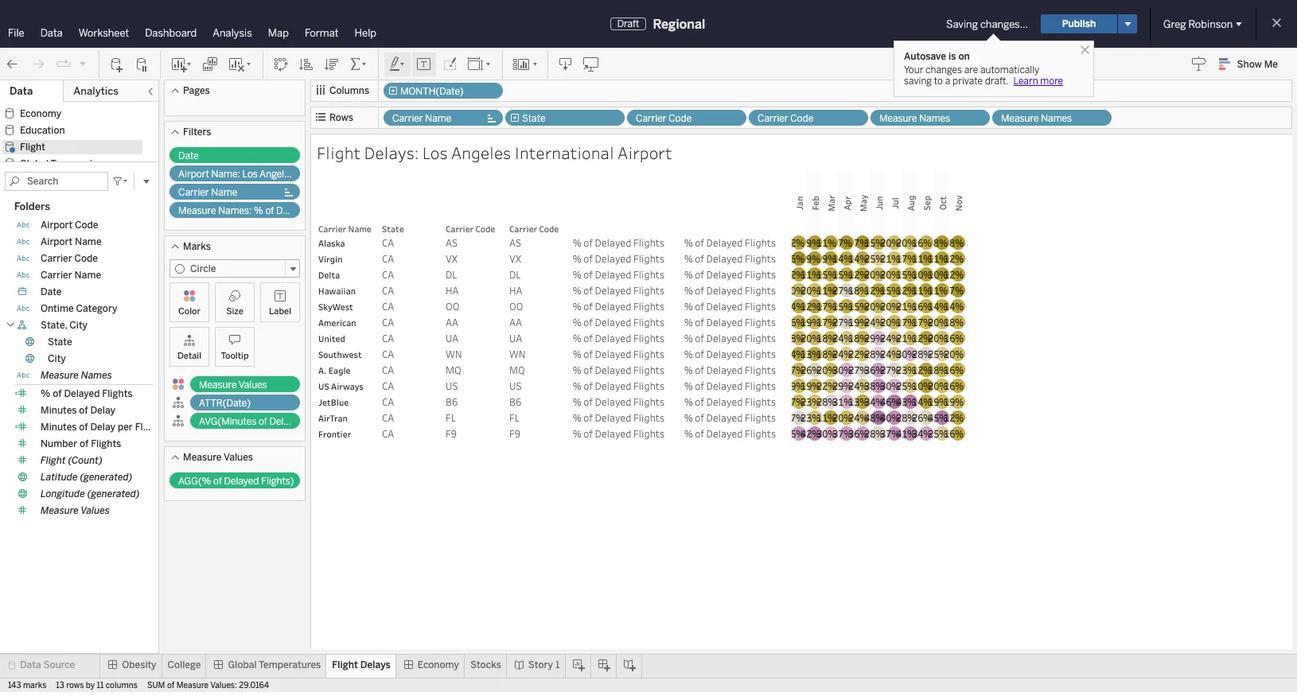 Task type: locate. For each thing, give the bounding box(es) containing it.
los right the name:
[[242, 169, 258, 180]]

flights up minutes of delay per flight
[[102, 388, 132, 399]]

2 vertical spatial carrier name
[[41, 270, 101, 281]]

1 horizontal spatial replay animation image
[[78, 59, 88, 68]]

2 vertical spatial data
[[20, 660, 41, 671]]

Mar, Month of Date. Press Space to toggle selection. Press Escape to go back to the left margin. Use arrow keys to navigate headers text field
[[823, 171, 839, 235]]

1 mq, carrier code. press space to toggle selection. press escape to go back to the left margin. use arrow keys to navigate headers text field from the left
[[441, 362, 505, 378]]

vx, carrier code. press space to toggle selection. press escape to go back to the left margin. use arrow keys to navigate headers text field for as, carrier code. press space to toggle selection. press escape to go back to the left margin. use arrow keys to navigate headers text field
[[441, 251, 505, 267]]

FL, Carrier Code. Press Space to toggle selection. Press Escape to go back to the left margin. Use arrow keys to navigate headers text field
[[505, 410, 568, 426]]

carrier name down airport name
[[41, 270, 101, 281]]

of down % of delayed flights
[[79, 405, 88, 416]]

delay
[[90, 405, 115, 416], [269, 416, 294, 427], [90, 422, 115, 433]]

delay for avg(minutes of delay per flight)
[[269, 416, 294, 427]]

replay animation image up analytics
[[78, 59, 88, 68]]

date down filters
[[178, 150, 199, 162]]

1 horizontal spatial delayed
[[224, 476, 259, 487]]

automatically
[[981, 64, 1040, 76]]

1 vertical spatial (generated)
[[87, 488, 140, 500]]

economy left stocks
[[418, 660, 459, 671]]

ca, state. press space to toggle selection. press escape to go back to the left margin. use arrow keys to navigate headers text field up delta, carrier name. press space to toggle selection. press escape to go back to the left margin. use arrow keys to navigate headers text box
[[377, 235, 441, 251]]

measure names: % of delayed flights
[[178, 205, 342, 216]]

economy up education
[[20, 108, 61, 119]]

1 horizontal spatial city
[[69, 320, 88, 331]]

ca, state. press space to toggle selection. press escape to go back to the left margin. use arrow keys to navigate headers text field down united, carrier name. press space to toggle selection. press escape to go back to the left margin. use arrow keys to navigate headers text field
[[377, 362, 441, 378]]

1 f9, carrier code. press space to toggle selection. press escape to go back to the left margin. use arrow keys to navigate headers text field from the left
[[441, 426, 505, 442]]

international
[[515, 142, 614, 164], [296, 169, 352, 180]]

airport for airport name: los angeles international
[[178, 169, 209, 180]]

%
[[254, 205, 263, 216], [41, 388, 50, 399]]

2 minutes from the top
[[41, 422, 77, 433]]

category
[[76, 303, 117, 314]]

of for sum of measure values: 29.0164
[[167, 681, 175, 691]]

name down month(date)
[[425, 113, 452, 124]]

replay animation image right "redo" icon
[[56, 56, 72, 72]]

values
[[239, 380, 267, 391], [224, 452, 253, 463], [81, 505, 110, 516]]

to
[[934, 76, 943, 87]]

state up flight delays: los angeles international airport at the top of page
[[522, 113, 546, 124]]

per
[[296, 416, 311, 427], [118, 422, 133, 433]]

2 ua, carrier code. press space to toggle selection. press escape to go back to the left margin. use arrow keys to navigate headers text field from the left
[[505, 330, 568, 346]]

0 horizontal spatial city
[[48, 353, 66, 364]]

latitude
[[41, 472, 78, 483]]

ha, carrier code. press space to toggle selection. press escape to go back to the left margin. use arrow keys to navigate headers text field down as, carrier code. press space to toggle selection. press escape to go back to the left margin. use arrow keys to navigate headers text box
[[505, 283, 568, 298]]

names
[[919, 113, 950, 124], [1041, 113, 1072, 124], [81, 370, 112, 381]]

1 b6, carrier code. press space to toggle selection. press escape to go back to the left margin. use arrow keys to navigate headers text field from the left
[[441, 394, 505, 410]]

delay up number of flights
[[90, 422, 115, 433]]

pages
[[183, 85, 210, 96]]

delay left flight)
[[269, 416, 294, 427]]

us, carrier code. press space to toggle selection. press escape to go back to the left margin. use arrow keys to navigate headers text field for fl, carrier code. press space to toggle selection. press escape to go back to the left margin. use arrow keys to navigate headers text field
[[505, 378, 568, 394]]

0 vertical spatial state
[[522, 113, 546, 124]]

1 vertical spatial date
[[41, 286, 62, 297]]

0 vertical spatial international
[[515, 142, 614, 164]]

measure
[[880, 113, 917, 124], [1001, 113, 1039, 124], [178, 205, 216, 216], [41, 370, 79, 381], [199, 380, 237, 391], [183, 452, 222, 463], [41, 505, 79, 516], [176, 681, 209, 691]]

1 vertical spatial international
[[296, 169, 352, 180]]

minutes for minutes of delay
[[41, 405, 77, 416]]

2 vertical spatial delayed
[[224, 476, 259, 487]]

0 vertical spatial carrier name
[[392, 113, 452, 124]]

sum
[[147, 681, 165, 691]]

2 ca, state. press space to toggle selection. press escape to go back to the left margin. use arrow keys to navigate headers text field from the top
[[377, 251, 441, 267]]

2 aa, carrier code. press space to toggle selection. press escape to go back to the left margin. use arrow keys to navigate headers text field from the left
[[505, 314, 568, 330]]

duplicate image
[[202, 56, 218, 72]]

carrier name down the name:
[[178, 187, 237, 198]]

state
[[522, 113, 546, 124], [48, 336, 72, 348]]

0 vertical spatial global temperatures
[[20, 158, 113, 170]]

publish button
[[1041, 14, 1117, 33]]

MQ, Carrier Code. Press Space to toggle selection. Press Escape to go back to the left margin. Use arrow keys to navigate headers text field
[[441, 362, 505, 378], [505, 362, 568, 378]]

dl, carrier code. press space to toggle selection. press escape to go back to the left margin. use arrow keys to navigate headers text field for fl, carrier code. press space to toggle selection. press escape to go back to the left margin. use arrow keys to navigate headers text box on the bottom left of the page the us, carrier code. press space to toggle selection. press escape to go back to the left margin. use arrow keys to navigate headers text field's ua, carrier code. press space to toggle selection. press escape to go back to the left margin. use arrow keys to navigate headers text box's oo, carrier code. press space to toggle selection. press escape to go back to the left margin. use arrow keys to navigate headers text field's ha, carrier code. press space to toggle selection. press escape to go back to the left margin. use arrow keys to navigate headers text box
[[441, 267, 505, 283]]

per for flight
[[118, 422, 133, 433]]

1 horizontal spatial %
[[254, 205, 263, 216]]

global temperatures up 29.0164
[[228, 660, 321, 671]]

measure down the college
[[176, 681, 209, 691]]

flight for flight (count)
[[41, 455, 66, 466]]

flight for flight
[[20, 142, 45, 153]]

us, carrier code. press space to toggle selection. press escape to go back to the left margin. use arrow keys to navigate headers text field up fl, carrier code. press space to toggle selection. press escape to go back to the left margin. use arrow keys to navigate headers text box on the bottom left of the page
[[441, 378, 505, 394]]

0 vertical spatial flights
[[313, 205, 342, 216]]

los right the delays:
[[423, 142, 448, 164]]

7 ca, state. press space to toggle selection. press escape to go back to the left margin. use arrow keys to navigate headers text field from the top
[[377, 378, 441, 394]]

on
[[959, 51, 970, 62]]

AA, Carrier Code. Press Space to toggle selection. Press Escape to go back to the left margin. Use arrow keys to navigate headers text field
[[441, 314, 505, 330], [505, 314, 568, 330]]

ca, state. press space to toggle selection. press escape to go back to the left margin. use arrow keys to navigate headers text field up the a. eagle, carrier name. press space to toggle selection. press escape to go back to the left margin. use arrow keys to navigate headers "text field"
[[377, 330, 441, 346]]

2 dl, carrier code. press space to toggle selection. press escape to go back to the left margin. use arrow keys to navigate headers text field from the left
[[505, 267, 568, 283]]

greg
[[1164, 18, 1186, 30]]

WN, Carrier Code. Press Space to toggle selection. Press Escape to go back to the left margin. Use arrow keys to navigate headers text field
[[441, 346, 505, 362], [505, 346, 568, 362]]

ca, state. press space to toggle selection. press escape to go back to the left margin. use arrow keys to navigate headers text field up hawaiian, carrier name. press space to toggle selection. press escape to go back to the left margin. use arrow keys to navigate headers text box
[[377, 251, 441, 267]]

learn
[[1014, 76, 1038, 87]]

redo image
[[30, 56, 46, 72]]

0 horizontal spatial state
[[48, 336, 72, 348]]

learn more
[[1014, 76, 1064, 87]]

number of flights
[[41, 438, 121, 449]]

measure up % of delayed flights
[[41, 370, 79, 381]]

measure names down learn more link
[[1001, 113, 1072, 124]]

0 horizontal spatial names
[[81, 370, 112, 381]]

minutes of delay per flight
[[41, 422, 160, 433]]

saving
[[946, 18, 978, 30]]

3 ca, state. press space to toggle selection. press escape to go back to the left margin. use arrow keys to navigate headers text field from the top
[[377, 298, 441, 314]]

are
[[964, 64, 978, 76]]

of
[[265, 205, 274, 216], [53, 388, 62, 399], [79, 405, 88, 416], [259, 416, 267, 427], [79, 422, 88, 433], [80, 438, 89, 449], [213, 476, 222, 487], [167, 681, 175, 691]]

1
[[555, 660, 560, 671]]

city down state,
[[48, 353, 66, 364]]

global temperatures up search text box
[[20, 158, 113, 170]]

oo, carrier code. press space to toggle selection. press escape to go back to the left margin. use arrow keys to navigate headers text field down as, carrier code. press space to toggle selection. press escape to go back to the left margin. use arrow keys to navigate headers text field
[[441, 298, 505, 314]]

avg(minutes
[[199, 416, 257, 427]]

airport
[[618, 142, 672, 164], [178, 169, 209, 180], [41, 219, 73, 231], [41, 236, 73, 247]]

data up "redo" icon
[[40, 27, 63, 39]]

11
[[97, 681, 104, 691]]

0 horizontal spatial economy
[[20, 108, 61, 119]]

measure values up attr(date)
[[199, 380, 267, 391]]

0 horizontal spatial %
[[41, 388, 50, 399]]

A. Eagle, Carrier Name. Press Space to toggle selection. Press Escape to go back to the left margin. Use arrow keys to navigate headers text field
[[314, 362, 377, 378]]

of for agg(% of delayed flights)
[[213, 476, 222, 487]]

(generated)
[[80, 472, 132, 483], [87, 488, 140, 500]]

ca, state. press space to toggle selection. press escape to go back to the left margin. use arrow keys to navigate headers text field up airtran, carrier name. press space to toggle selection. press escape to go back to the left margin. use arrow keys to navigate headers text box
[[377, 378, 441, 394]]

HA, Carrier Code. Press Space to toggle selection. Press Escape to go back to the left margin. Use arrow keys to navigate headers text field
[[441, 283, 505, 298], [505, 283, 568, 298]]

2 horizontal spatial measure names
[[1001, 113, 1072, 124]]

delay up minutes of delay per flight
[[90, 405, 115, 416]]

B6, Carrier Code. Press Space to toggle selection. Press Escape to go back to the left margin. Use arrow keys to navigate headers text field
[[441, 394, 505, 410], [505, 394, 568, 410]]

changes...
[[981, 18, 1028, 30]]

Alaska, Carrier Name. Press Space to toggle selection. Press Escape to go back to the left margin. Use arrow keys to navigate headers text field
[[314, 235, 377, 251]]

obesity
[[122, 660, 156, 671]]

delayed for agg(% of delayed flights)
[[224, 476, 259, 487]]

ha, carrier code. press space to toggle selection. press escape to go back to the left margin. use arrow keys to navigate headers text field down as, carrier code. press space to toggle selection. press escape to go back to the left margin. use arrow keys to navigate headers text field
[[441, 283, 505, 298]]

temperatures up 29.0164
[[259, 660, 321, 671]]

angeles up measure names: % of delayed flights
[[260, 169, 294, 180]]

names up % of delayed flights
[[81, 370, 112, 381]]

0 vertical spatial measure values
[[199, 380, 267, 391]]

wn, carrier code. press space to toggle selection. press escape to go back to the left margin. use arrow keys to navigate headers text field up fl, carrier code. press space to toggle selection. press escape to go back to the left margin. use arrow keys to navigate headers text box on the bottom left of the page
[[441, 346, 505, 362]]

1 minutes from the top
[[41, 405, 77, 416]]

UA, Carrier Code. Press Space to toggle selection. Press Escape to go back to the left margin. Use arrow keys to navigate headers text field
[[441, 330, 505, 346], [505, 330, 568, 346]]

ha, carrier code. press space to toggle selection. press escape to go back to the left margin. use arrow keys to navigate headers text field for fl, carrier code. press space to toggle selection. press escape to go back to the left margin. use arrow keys to navigate headers text box on the bottom left of the page the us, carrier code. press space to toggle selection. press escape to go back to the left margin. use arrow keys to navigate headers text field's ua, carrier code. press space to toggle selection. press escape to go back to the left margin. use arrow keys to navigate headers text box's oo, carrier code. press space to toggle selection. press escape to go back to the left margin. use arrow keys to navigate headers text field
[[441, 283, 505, 298]]

wn, carrier code. press space to toggle selection. press escape to go back to the left margin. use arrow keys to navigate headers text field for ua, carrier code. press space to toggle selection. press escape to go back to the left margin. use arrow keys to navigate headers text box corresponding to the us, carrier code. press space to toggle selection. press escape to go back to the left margin. use arrow keys to navigate headers text field for fl, carrier code. press space to toggle selection. press escape to go back to the left margin. use arrow keys to navigate headers text field
[[505, 346, 568, 362]]

0 horizontal spatial delayed
[[64, 388, 100, 399]]

carrier name down month(date)
[[392, 113, 452, 124]]

economy
[[20, 108, 61, 119], [418, 660, 459, 671]]

1 horizontal spatial los
[[423, 142, 448, 164]]

0 vertical spatial minutes
[[41, 405, 77, 416]]

sum of measure values: 29.0164
[[147, 681, 269, 691]]

(generated) up the longitude (generated) at the left bottom of page
[[80, 472, 132, 483]]

delayed
[[276, 205, 311, 216], [64, 388, 100, 399], [224, 476, 259, 487]]

1 vertical spatial angeles
[[260, 169, 294, 180]]

show me button
[[1212, 52, 1293, 76]]

of for minutes of delay per flight
[[79, 422, 88, 433]]

0 vertical spatial city
[[69, 320, 88, 331]]

Nov, Month of Date. Press Space to toggle selection. Press Escape to go back to the left margin. Use arrow keys to navigate headers text field
[[950, 171, 966, 235]]

flight delays: los angeles international airport
[[317, 142, 672, 164]]

1 vertical spatial global
[[228, 660, 257, 671]]

aa, carrier code. press space to toggle selection. press escape to go back to the left margin. use arrow keys to navigate headers text field for oo, carrier code. press space to toggle selection. press escape to go back to the left margin. use arrow keys to navigate headers text field associated with ua, carrier code. press space to toggle selection. press escape to go back to the left margin. use arrow keys to navigate headers text box corresponding to the us, carrier code. press space to toggle selection. press escape to go back to the left margin. use arrow keys to navigate headers text field for fl, carrier code. press space to toggle selection. press escape to go back to the left margin. use arrow keys to navigate headers text field
[[505, 314, 568, 330]]

of right the avg(minutes
[[259, 416, 267, 427]]

us, carrier code. press space to toggle selection. press escape to go back to the left margin. use arrow keys to navigate headers text field up fl, carrier code. press space to toggle selection. press escape to go back to the left margin. use arrow keys to navigate headers text field
[[505, 378, 568, 394]]

1 vertical spatial measure values
[[183, 452, 253, 463]]

2 wn, carrier code. press space to toggle selection. press escape to go back to the left margin. use arrow keys to navigate headers text field from the left
[[505, 346, 568, 362]]

oo, carrier code. press space to toggle selection. press escape to go back to the left margin. use arrow keys to navigate headers text field for ua, carrier code. press space to toggle selection. press escape to go back to the left margin. use arrow keys to navigate headers text box corresponding to the us, carrier code. press space to toggle selection. press escape to go back to the left margin. use arrow keys to navigate headers text field for fl, carrier code. press space to toggle selection. press escape to go back to the left margin. use arrow keys to navigate headers text field
[[505, 298, 568, 314]]

los for delays:
[[423, 142, 448, 164]]

flights)
[[261, 476, 294, 487]]

ca, state. press space to toggle selection. press escape to go back to the left margin. use arrow keys to navigate headers text field up "southwest, carrier name. press space to toggle selection. press escape to go back to the left margin. use arrow keys to navigate headers" text field
[[377, 314, 441, 330]]

2 vx, carrier code. press space to toggle selection. press escape to go back to the left margin. use arrow keys to navigate headers text field from the left
[[505, 251, 568, 267]]

1 horizontal spatial date
[[178, 150, 199, 162]]

aa, carrier code. press space to toggle selection. press escape to go back to the left margin. use arrow keys to navigate headers text field for fl, carrier code. press space to toggle selection. press escape to go back to the left margin. use arrow keys to navigate headers text box on the bottom left of the page the us, carrier code. press space to toggle selection. press escape to go back to the left margin. use arrow keys to navigate headers text field's ua, carrier code. press space to toggle selection. press escape to go back to the left margin. use arrow keys to navigate headers text box's oo, carrier code. press space to toggle selection. press escape to go back to the left margin. use arrow keys to navigate headers text field
[[441, 314, 505, 330]]

CA, State. Press Space to toggle selection. Press Escape to go back to the left margin. Use arrow keys to navigate headers text field
[[377, 267, 441, 283], [377, 283, 441, 298], [377, 346, 441, 362], [377, 426, 441, 442]]

measure down longitude
[[41, 505, 79, 516]]

0 horizontal spatial los
[[242, 169, 258, 180]]

0 vertical spatial delayed
[[276, 205, 311, 216]]

hide mark labels image
[[416, 56, 432, 72]]

American, Carrier Name. Press Space to toggle selection. Press Escape to go back to the left margin. Use arrow keys to navigate headers text field
[[314, 314, 377, 330]]

mq, carrier code. press space to toggle selection. press escape to go back to the left margin. use arrow keys to navigate headers text field up fl, carrier code. press space to toggle selection. press escape to go back to the left margin. use arrow keys to navigate headers text field
[[505, 362, 568, 378]]

pause auto updates image
[[135, 56, 150, 72]]

names down "more"
[[1041, 113, 1072, 124]]

values:
[[210, 681, 237, 691]]

of right agg(%
[[213, 476, 222, 487]]

1 ha, carrier code. press space to toggle selection. press escape to go back to the left margin. use arrow keys to navigate headers text field from the left
[[441, 283, 505, 298]]

city down ontime category
[[69, 320, 88, 331]]

0 vertical spatial los
[[423, 142, 448, 164]]

undo image
[[5, 56, 21, 72]]

143 marks
[[8, 681, 46, 691]]

code
[[669, 113, 692, 124], [791, 113, 814, 124], [75, 219, 98, 231], [74, 253, 98, 264]]

2 us, carrier code. press space to toggle selection. press escape to go back to the left margin. use arrow keys to navigate headers text field from the left
[[505, 378, 568, 394]]

delayed for % of delayed flights
[[64, 388, 100, 399]]

2 horizontal spatial names
[[1041, 113, 1072, 124]]

of right the sum
[[167, 681, 175, 691]]

delayed down 'airport name: los angeles international'
[[276, 205, 311, 216]]

per left flight)
[[296, 416, 311, 427]]

Jan, Month of Date. Press Space to toggle selection. Press Escape to go back to the left margin. Use arrow keys to navigate headers text field
[[791, 171, 807, 235]]

JetBlue, Carrier Name. Press Space to toggle selection. Press Escape to go back to the left margin. Use arrow keys to navigate headers text field
[[314, 394, 377, 410]]

temperatures
[[51, 158, 113, 170], [259, 660, 321, 671]]

0 horizontal spatial temperatures
[[51, 158, 113, 170]]

1 horizontal spatial economy
[[418, 660, 459, 671]]

0 vertical spatial data
[[40, 27, 63, 39]]

2 ha, carrier code. press space to toggle selection. press escape to go back to the left margin. use arrow keys to navigate headers text field from the left
[[505, 283, 568, 298]]

values down the longitude (generated) at the left bottom of page
[[81, 505, 110, 516]]

1 us, carrier code. press space to toggle selection. press escape to go back to the left margin. use arrow keys to navigate headers text field from the left
[[441, 378, 505, 394]]

label
[[269, 306, 291, 317]]

date up ontime
[[41, 286, 62, 297]]

(generated) down latitude (generated) on the left of the page
[[87, 488, 140, 500]]

date
[[178, 150, 199, 162], [41, 286, 62, 297]]

measure up marks
[[178, 205, 216, 216]]

1 horizontal spatial international
[[515, 142, 614, 164]]

mq, carrier code. press space to toggle selection. press escape to go back to the left margin. use arrow keys to navigate headers text field up fl, carrier code. press space to toggle selection. press escape to go back to the left margin. use arrow keys to navigate headers text box on the bottom left of the page
[[441, 362, 505, 378]]

ontime
[[41, 303, 74, 314]]

global up 29.0164
[[228, 660, 257, 671]]

ca, state. press space to toggle selection. press escape to go back to the left margin. use arrow keys to navigate headers text field down us airways, carrier name. press space to toggle selection. press escape to go back to the left margin. use arrow keys to navigate headers text box
[[377, 410, 441, 426]]

fit image
[[467, 56, 493, 72]]

2 ca, state. press space to toggle selection. press escape to go back to the left margin. use arrow keys to navigate headers text field from the top
[[377, 283, 441, 298]]

0 vertical spatial %
[[254, 205, 263, 216]]

% right names: at left
[[254, 205, 263, 216]]

1 vertical spatial delayed
[[64, 388, 100, 399]]

0 horizontal spatial date
[[41, 286, 62, 297]]

names down to at the right top
[[919, 113, 950, 124]]

6 ca, state. press space to toggle selection. press escape to go back to the left margin. use arrow keys to navigate headers text field from the top
[[377, 362, 441, 378]]

temperatures up search text box
[[51, 158, 113, 170]]

United, Carrier Name. Press Space to toggle selection. Press Escape to go back to the left margin. Use arrow keys to navigate headers text field
[[314, 330, 377, 346]]

0 horizontal spatial international
[[296, 169, 352, 180]]

measure names down saving
[[880, 113, 950, 124]]

OO, Carrier Code. Press Space to toggle selection. Press Escape to go back to the left margin. Use arrow keys to navigate headers text field
[[441, 298, 505, 314], [505, 298, 568, 314]]

2 b6, carrier code. press space to toggle selection. press escape to go back to the left margin. use arrow keys to navigate headers text field from the left
[[505, 394, 568, 410]]

of up number of flights
[[79, 422, 88, 433]]

ca, state. press space to toggle selection. press escape to go back to the left margin. use arrow keys to navigate headers text field down delta, carrier name. press space to toggle selection. press escape to go back to the left margin. use arrow keys to navigate headers text box
[[377, 298, 441, 314]]

show
[[1237, 59, 1262, 70]]

1 vertical spatial state
[[48, 336, 72, 348]]

flight)
[[313, 416, 341, 427]]

global up search text box
[[20, 158, 49, 170]]

vx, carrier code. press space to toggle selection. press escape to go back to the left margin. use arrow keys to navigate headers text field for as, carrier code. press space to toggle selection. press escape to go back to the left margin. use arrow keys to navigate headers text box
[[505, 251, 568, 267]]

delay for minutes of delay per flight
[[90, 422, 115, 433]]

swap rows and columns image
[[273, 56, 289, 72]]

0 vertical spatial temperatures
[[51, 158, 113, 170]]

measure values
[[199, 380, 267, 391], [183, 452, 253, 463], [41, 505, 110, 516]]

help
[[355, 27, 377, 39]]

oo, carrier code. press space to toggle selection. press escape to go back to the left margin. use arrow keys to navigate headers text field down as, carrier code. press space to toggle selection. press escape to go back to the left margin. use arrow keys to navigate headers text box
[[505, 298, 568, 314]]

flights down minutes of delay per flight
[[91, 438, 121, 449]]

angeles down month(date)
[[451, 142, 511, 164]]

of up (count)
[[80, 438, 89, 449]]

airport code
[[41, 219, 98, 231]]

3 ca, state. press space to toggle selection. press escape to go back to the left margin. use arrow keys to navigate headers text field from the top
[[377, 346, 441, 362]]

US, Carrier Code. Press Space to toggle selection. Press Escape to go back to the left margin. Use arrow keys to navigate headers text field
[[441, 378, 505, 394], [505, 378, 568, 394]]

VX, Carrier Code. Press Space to toggle selection. Press Escape to go back to the left margin. Use arrow keys to navigate headers text field
[[441, 251, 505, 267], [505, 251, 568, 267]]

Virgin, Carrier Name. Press Space to toggle selection. Press Escape to go back to the left margin. Use arrow keys to navigate headers text field
[[314, 251, 377, 267]]

0 horizontal spatial angeles
[[260, 169, 294, 180]]

of for minutes of delay
[[79, 405, 88, 416]]

1 aa, carrier code. press space to toggle selection. press escape to go back to the left margin. use arrow keys to navigate headers text field from the left
[[441, 314, 505, 330]]

measure values down longitude
[[41, 505, 110, 516]]

1 vertical spatial los
[[242, 169, 258, 180]]

totals image
[[349, 56, 369, 72]]

values up attr(date)
[[239, 380, 267, 391]]

1 ua, carrier code. press space to toggle selection. press escape to go back to the left margin. use arrow keys to navigate headers text field from the left
[[441, 330, 505, 346]]

1 vertical spatial city
[[48, 353, 66, 364]]

dl, carrier code. press space to toggle selection. press escape to go back to the left margin. use arrow keys to navigate headers text field down as, carrier code. press space to toggle selection. press escape to go back to the left margin. use arrow keys to navigate headers text field
[[441, 267, 505, 283]]

of for number of flights
[[80, 438, 89, 449]]

delayed left flights)
[[224, 476, 259, 487]]

replay animation image
[[56, 56, 72, 72], [78, 59, 88, 68]]

filters
[[183, 127, 211, 138]]

regional
[[653, 16, 706, 31]]

1 horizontal spatial global temperatures
[[228, 660, 321, 671]]

wn, carrier code. press space to toggle selection. press escape to go back to the left margin. use arrow keys to navigate headers text field up fl, carrier code. press space to toggle selection. press escape to go back to the left margin. use arrow keys to navigate headers text field
[[505, 346, 568, 362]]

tooltip
[[221, 351, 249, 361]]

% up minutes of delay
[[41, 388, 50, 399]]

1 vx, carrier code. press space to toggle selection. press escape to go back to the left margin. use arrow keys to navigate headers text field from the left
[[441, 251, 505, 267]]

f9, carrier code. press space to toggle selection. press escape to go back to the left margin. use arrow keys to navigate headers text field for fl, carrier code. press space to toggle selection. press escape to go back to the left margin. use arrow keys to navigate headers text box on the bottom left of the page
[[441, 426, 505, 442]]

robinson
[[1189, 18, 1233, 30]]

Delta, Carrier Name. Press Space to toggle selection. Press Escape to go back to the left margin. Use arrow keys to navigate headers text field
[[314, 267, 377, 283]]

map
[[268, 27, 289, 39]]

0 horizontal spatial carrier code
[[41, 253, 98, 264]]

education
[[20, 125, 65, 136]]

4 ca, state. press space to toggle selection. press escape to go back to the left margin. use arrow keys to navigate headers text field from the top
[[377, 426, 441, 442]]

measure values up agg(% of delayed flights)
[[183, 452, 253, 463]]

0 horizontal spatial carrier name
[[41, 270, 101, 281]]

ca, state. press space to toggle selection. press escape to go back to the left margin. use arrow keys to navigate headers text field up us airways, carrier name. press space to toggle selection. press escape to go back to the left margin. use arrow keys to navigate headers text box
[[377, 346, 441, 362]]

per up number of flights
[[118, 422, 133, 433]]

F9, Carrier Code. Press Space to toggle selection. Press Escape to go back to the left margin. Use arrow keys to navigate headers text field
[[441, 426, 505, 442], [505, 426, 568, 442]]

delayed up minutes of delay
[[64, 388, 100, 399]]

AirTran, Carrier Name. Press Space to toggle selection. Press Escape to go back to the left margin. Use arrow keys to navigate headers text field
[[314, 410, 377, 426]]

rows
[[330, 112, 353, 123]]

2 oo, carrier code. press space to toggle selection. press escape to go back to the left margin. use arrow keys to navigate headers text field from the left
[[505, 298, 568, 314]]

1 vertical spatial economy
[[418, 660, 459, 671]]

1 vertical spatial flights
[[102, 388, 132, 399]]

name down the name:
[[211, 187, 237, 198]]

data
[[40, 27, 63, 39], [10, 85, 33, 97], [20, 660, 41, 671]]

minutes
[[41, 405, 77, 416], [41, 422, 77, 433]]

state down state, city
[[48, 336, 72, 348]]

of up minutes of delay
[[53, 388, 62, 399]]

0 vertical spatial angeles
[[451, 142, 511, 164]]

1 horizontal spatial carrier name
[[178, 187, 237, 198]]

ca, state. press space to toggle selection. press escape to go back to the left margin. use arrow keys to navigate headers text field down the a. eagle, carrier name. press space to toggle selection. press escape to go back to the left margin. use arrow keys to navigate headers "text field"
[[377, 394, 441, 410]]

measure names up % of delayed flights
[[41, 370, 112, 381]]

data up 143 marks
[[20, 660, 41, 671]]

measure up agg(%
[[183, 452, 222, 463]]

0 horizontal spatial measure names
[[41, 370, 112, 381]]

delay for minutes of delay
[[90, 405, 115, 416]]

2 f9, carrier code. press space to toggle selection. press escape to go back to the left margin. use arrow keys to navigate headers text field from the left
[[505, 426, 568, 442]]

0 horizontal spatial global
[[20, 158, 49, 170]]

1 horizontal spatial angeles
[[451, 142, 511, 164]]

ca, state. press space to toggle selection. press escape to go back to the left margin. use arrow keys to navigate headers text field down alaska, carrier name. press space to toggle selection. press escape to go back to the left margin. use arrow keys to navigate headers "text field"
[[377, 267, 441, 283]]

ca, state. press space to toggle selection. press escape to go back to the left margin. use arrow keys to navigate headers text field up american, carrier name. press space to toggle selection. press escape to go back to the left margin. use arrow keys to navigate headers text box
[[377, 283, 441, 298]]

ca, state. press space to toggle selection. press escape to go back to the left margin. use arrow keys to navigate headers text field down jetblue, carrier name. press space to toggle selection. press escape to go back to the left margin. use arrow keys to navigate headers text field
[[377, 426, 441, 442]]

0 horizontal spatial per
[[118, 422, 133, 433]]

los for name:
[[242, 169, 258, 180]]

minutes up number at the left of page
[[41, 422, 77, 433]]

dl, carrier code. press space to toggle selection. press escape to go back to the left margin. use arrow keys to navigate headers text field down as, carrier code. press space to toggle selection. press escape to go back to the left margin. use arrow keys to navigate headers text box
[[505, 267, 568, 283]]

ua, carrier code. press space to toggle selection. press escape to go back to the left margin. use arrow keys to navigate headers text field for fl, carrier code. press space to toggle selection. press escape to go back to the left margin. use arrow keys to navigate headers text box on the bottom left of the page the us, carrier code. press space to toggle selection. press escape to go back to the left margin. use arrow keys to navigate headers text field
[[441, 330, 505, 346]]

DL, Carrier Code. Press Space to toggle selection. Press Escape to go back to the left margin. Use arrow keys to navigate headers text field
[[441, 267, 505, 283], [505, 267, 568, 283]]

values up agg(% of delayed flights)
[[224, 452, 253, 463]]

autosave is on
[[904, 51, 970, 62]]

global
[[20, 158, 49, 170], [228, 660, 257, 671]]

data down undo icon
[[10, 85, 33, 97]]

angeles
[[451, 142, 511, 164], [260, 169, 294, 180]]

1 horizontal spatial per
[[296, 416, 311, 427]]

0 vertical spatial (generated)
[[80, 472, 132, 483]]

13 rows by 11 columns
[[56, 681, 138, 691]]

flights up alaska, carrier name. press space to toggle selection. press escape to go back to the left margin. use arrow keys to navigate headers "text field"
[[313, 205, 342, 216]]

1 dl, carrier code. press space to toggle selection. press escape to go back to the left margin. use arrow keys to navigate headers text field from the left
[[441, 267, 505, 283]]

CA, State. Press Space to toggle selection. Press Escape to go back to the left margin. Use arrow keys to navigate headers text field
[[377, 235, 441, 251], [377, 251, 441, 267], [377, 298, 441, 314], [377, 314, 441, 330], [377, 330, 441, 346], [377, 362, 441, 378], [377, 378, 441, 394], [377, 394, 441, 410], [377, 410, 441, 426]]

1 vertical spatial minutes
[[41, 422, 77, 433]]

1 horizontal spatial temperatures
[[259, 660, 321, 671]]

2 mq, carrier code. press space to toggle selection. press escape to go back to the left margin. use arrow keys to navigate headers text field from the left
[[505, 362, 568, 378]]

college
[[168, 660, 201, 671]]

1 wn, carrier code. press space to toggle selection. press escape to go back to the left margin. use arrow keys to navigate headers text field from the left
[[441, 346, 505, 362]]

0 horizontal spatial global temperatures
[[20, 158, 113, 170]]

minutes down % of delayed flights
[[41, 405, 77, 416]]

% of Delayed Flights, . Press Space to toggle selection. Press Escape to go back to the left margin. Use arrow keys to navigate headers text field
[[568, 235, 680, 251], [680, 251, 791, 267], [568, 267, 680, 283], [680, 267, 791, 283], [568, 283, 680, 298], [680, 283, 791, 298], [568, 298, 680, 314], [680, 298, 791, 314], [568, 346, 680, 362], [680, 362, 791, 378], [568, 394, 680, 410], [680, 394, 791, 410]]

1 oo, carrier code. press space to toggle selection. press escape to go back to the left margin. use arrow keys to navigate headers text field from the left
[[441, 298, 505, 314]]

5 ca, state. press space to toggle selection. press escape to go back to the left margin. use arrow keys to navigate headers text field from the top
[[377, 330, 441, 346]]

% of Delayed Flights, . Press Space to toggle selection. Press Escape to go back to the left margin. Use arrow keys to navigate headers text field
[[680, 235, 791, 251], [568, 251, 680, 267], [568, 314, 680, 330], [680, 314, 791, 330], [568, 330, 680, 346], [680, 330, 791, 346], [680, 346, 791, 362], [568, 362, 680, 378], [568, 378, 680, 394], [680, 378, 791, 394], [568, 410, 680, 426], [680, 410, 791, 426], [568, 426, 680, 442], [680, 426, 791, 442]]

learn more link
[[1009, 76, 1064, 87]]



Task type: vqa. For each thing, say whether or not it's contained in the screenshot.
the agg(% of delayed flights)
yes



Task type: describe. For each thing, give the bounding box(es) containing it.
agg(% of delayed flights)
[[178, 476, 294, 487]]

b6, carrier code. press space to toggle selection. press escape to go back to the left margin. use arrow keys to navigate headers text field for fl, carrier code. press space to toggle selection. press escape to go back to the left margin. use arrow keys to navigate headers text box on the bottom left of the page
[[441, 394, 505, 410]]

Aug, Month of Date. Press Space to toggle selection. Press Escape to go back to the left margin. Use arrow keys to navigate headers text field
[[903, 171, 919, 235]]

% of delayed flights
[[41, 388, 132, 399]]

May, Month of Date. Press Space to toggle selection. Press Escape to go back to the left margin. Use arrow keys to navigate headers text field
[[855, 171, 871, 235]]

format
[[305, 27, 339, 39]]

publish
[[1062, 18, 1096, 29]]

2 vertical spatial values
[[81, 505, 110, 516]]

download image
[[558, 56, 574, 72]]

data guide image
[[1191, 56, 1207, 72]]

flight for flight delays: los angeles international airport
[[317, 142, 361, 164]]

your changes are automatically saving to a private draft.
[[904, 64, 1040, 87]]

size
[[226, 306, 243, 317]]

Jun, Month of Date. Press Space to toggle selection. Press Escape to go back to the left margin. Use arrow keys to navigate headers text field
[[871, 171, 887, 235]]

marks. press enter to open the view data window.. use arrow keys to navigate data visualization elements. image
[[791, 235, 967, 443]]

2 horizontal spatial carrier code
[[758, 113, 814, 124]]

0 vertical spatial date
[[178, 150, 199, 162]]

columns
[[330, 85, 369, 96]]

name:
[[211, 169, 240, 180]]

1 vertical spatial temperatures
[[259, 660, 321, 671]]

state,
[[41, 320, 67, 331]]

file
[[8, 27, 24, 39]]

show/hide cards image
[[513, 56, 538, 72]]

per for flight)
[[296, 416, 311, 427]]

us, carrier code. press space to toggle selection. press escape to go back to the left margin. use arrow keys to navigate headers text field for fl, carrier code. press space to toggle selection. press escape to go back to the left margin. use arrow keys to navigate headers text box on the bottom left of the page
[[441, 378, 505, 394]]

Apr, Month of Date. Press Space to toggle selection. Press Escape to go back to the left margin. Use arrow keys to navigate headers text field
[[839, 171, 855, 235]]

4 ca, state. press space to toggle selection. press escape to go back to the left margin. use arrow keys to navigate headers text field from the top
[[377, 314, 441, 330]]

143
[[8, 681, 21, 691]]

sort carrier name descending by measure values image
[[324, 56, 340, 72]]

angeles for delays:
[[451, 142, 511, 164]]

b6, carrier code. press space to toggle selection. press escape to go back to the left margin. use arrow keys to navigate headers text field for fl, carrier code. press space to toggle selection. press escape to go back to the left margin. use arrow keys to navigate headers text field
[[505, 394, 568, 410]]

dl, carrier code. press space to toggle selection. press escape to go back to the left margin. use arrow keys to navigate headers text field for oo, carrier code. press space to toggle selection. press escape to go back to the left margin. use arrow keys to navigate headers text field associated with ua, carrier code. press space to toggle selection. press escape to go back to the left margin. use arrow keys to navigate headers text box corresponding to the us, carrier code. press space to toggle selection. press escape to go back to the left margin. use arrow keys to navigate headers text field for fl, carrier code. press space to toggle selection. press escape to go back to the left margin. use arrow keys to navigate headers text field ha, carrier code. press space to toggle selection. press escape to go back to the left margin. use arrow keys to navigate headers text box
[[505, 267, 568, 283]]

29.0164
[[239, 681, 269, 691]]

longitude (generated)
[[41, 488, 140, 500]]

changes
[[926, 64, 962, 76]]

flight for flight delays
[[332, 660, 358, 671]]

me
[[1264, 59, 1278, 70]]

minutes of delay
[[41, 405, 115, 416]]

0 vertical spatial values
[[239, 380, 267, 391]]

airport for airport code
[[41, 219, 73, 231]]

2 horizontal spatial carrier name
[[392, 113, 452, 124]]

Frontier, Carrier Name. Press Space to toggle selection. Press Escape to go back to the left margin. Use arrow keys to navigate headers text field
[[314, 426, 377, 442]]

2 horizontal spatial delayed
[[276, 205, 311, 216]]

story 1
[[528, 660, 560, 671]]

airport name: los angeles international
[[178, 169, 352, 180]]

FL, Carrier Code. Press Space to toggle selection. Press Escape to go back to the left margin. Use arrow keys to navigate headers text field
[[441, 410, 505, 426]]

8 ca, state. press space to toggle selection. press escape to go back to the left margin. use arrow keys to navigate headers text field from the top
[[377, 394, 441, 410]]

US Airways, Carrier Name. Press Space to toggle selection. Press Escape to go back to the left margin. Use arrow keys to navigate headers text field
[[314, 378, 377, 394]]

Oct, Month of Date. Press Space to toggle selection. Press Escape to go back to the left margin. Use arrow keys to navigate headers text field
[[934, 171, 950, 235]]

measure down learn
[[1001, 113, 1039, 124]]

private
[[953, 76, 983, 87]]

analysis
[[213, 27, 252, 39]]

wn, carrier code. press space to toggle selection. press escape to go back to the left margin. use arrow keys to navigate headers text field for fl, carrier code. press space to toggle selection. press escape to go back to the left margin. use arrow keys to navigate headers text box on the bottom left of the page the us, carrier code. press space to toggle selection. press escape to go back to the left margin. use arrow keys to navigate headers text field's ua, carrier code. press space to toggle selection. press escape to go back to the left margin. use arrow keys to navigate headers text box
[[441, 346, 505, 362]]

SkyWest, Carrier Name. Press Space to toggle selection. Press Escape to go back to the left margin. Use arrow keys to navigate headers text field
[[314, 298, 377, 314]]

of for avg(minutes of delay per flight)
[[259, 416, 267, 427]]

name up 'category'
[[74, 270, 101, 281]]

marks
[[23, 681, 46, 691]]

(generated) for longitude (generated)
[[87, 488, 140, 500]]

saving changes...
[[946, 18, 1028, 30]]

Search text field
[[5, 172, 108, 191]]

state, city
[[41, 320, 88, 331]]

attr(date)
[[199, 398, 251, 409]]

autosave
[[904, 51, 946, 62]]

story
[[528, 660, 553, 671]]

0 horizontal spatial replay animation image
[[56, 56, 72, 72]]

latitude (generated)
[[41, 472, 132, 483]]

delays:
[[364, 142, 419, 164]]

2 vertical spatial flights
[[91, 438, 121, 449]]

detail
[[177, 351, 201, 361]]

dashboard
[[145, 27, 197, 39]]

stocks
[[470, 660, 501, 671]]

Southwest, Carrier Name. Press Space to toggle selection. Press Escape to go back to the left margin. Use arrow keys to navigate headers text field
[[314, 346, 377, 362]]

1 ca, state. press space to toggle selection. press escape to go back to the left margin. use arrow keys to navigate headers text field from the top
[[377, 235, 441, 251]]

columns
[[106, 681, 138, 691]]

0 vertical spatial global
[[20, 158, 49, 170]]

saving
[[904, 76, 932, 87]]

airport for airport name
[[41, 236, 73, 247]]

2 vertical spatial measure values
[[41, 505, 110, 516]]

show me
[[1237, 59, 1278, 70]]

format workbook image
[[442, 56, 458, 72]]

month(date)
[[400, 86, 464, 97]]

oo, carrier code. press space to toggle selection. press escape to go back to the left margin. use arrow keys to navigate headers text field for fl, carrier code. press space to toggle selection. press escape to go back to the left margin. use arrow keys to navigate headers text box on the bottom left of the page the us, carrier code. press space to toggle selection. press escape to go back to the left margin. use arrow keys to navigate headers text field's ua, carrier code. press space to toggle selection. press escape to go back to the left margin. use arrow keys to navigate headers text box
[[441, 298, 505, 314]]

delays
[[360, 660, 391, 671]]

AS, Carrier Code. Press Space to toggle selection. Press Escape to go back to the left margin. Use arrow keys to navigate headers text field
[[505, 235, 568, 251]]

avg(minutes of delay per flight)
[[199, 416, 341, 427]]

your
[[904, 64, 924, 76]]

Hawaiian, Carrier Name. Press Space to toggle selection. Press Escape to go back to the left margin. Use arrow keys to navigate headers text field
[[314, 283, 377, 298]]

1 vertical spatial values
[[224, 452, 253, 463]]

1 horizontal spatial state
[[522, 113, 546, 124]]

mq, carrier code. press space to toggle selection. press escape to go back to the left margin. use arrow keys to navigate headers text field for wn, carrier code. press space to toggle selection. press escape to go back to the left margin. use arrow keys to navigate headers text box for fl, carrier code. press space to toggle selection. press escape to go back to the left margin. use arrow keys to navigate headers text box on the bottom left of the page the us, carrier code. press space to toggle selection. press escape to go back to the left margin. use arrow keys to navigate headers text field's ua, carrier code. press space to toggle selection. press escape to go back to the left margin. use arrow keys to navigate headers text box
[[441, 362, 505, 378]]

AS, Carrier Code. Press Space to toggle selection. Press Escape to go back to the left margin. Use arrow keys to navigate headers text field
[[441, 235, 505, 251]]

of for % of delayed flights
[[53, 388, 62, 399]]

(count)
[[68, 455, 102, 466]]

ontime category
[[41, 303, 117, 314]]

international for flight delays: los angeles international airport
[[515, 142, 614, 164]]

marks
[[183, 241, 211, 252]]

1 vertical spatial data
[[10, 85, 33, 97]]

measure down saving
[[880, 113, 917, 124]]

new data source image
[[109, 56, 125, 72]]

0 vertical spatial economy
[[20, 108, 61, 119]]

9 ca, state. press space to toggle selection. press escape to go back to the left margin. use arrow keys to navigate headers text field from the top
[[377, 410, 441, 426]]

1 horizontal spatial global
[[228, 660, 257, 671]]

data source
[[20, 660, 75, 671]]

new worksheet image
[[170, 56, 193, 72]]

mq, carrier code. press space to toggle selection. press escape to go back to the left margin. use arrow keys to navigate headers text field for ua, carrier code. press space to toggle selection. press escape to go back to the left margin. use arrow keys to navigate headers text box corresponding to the us, carrier code. press space to toggle selection. press escape to go back to the left margin. use arrow keys to navigate headers text field for fl, carrier code. press space to toggle selection. press escape to go back to the left margin. use arrow keys to navigate headers text field wn, carrier code. press space to toggle selection. press escape to go back to the left margin. use arrow keys to navigate headers text box
[[505, 362, 568, 378]]

1 horizontal spatial names
[[919, 113, 950, 124]]

of right names: at left
[[265, 205, 274, 216]]

13
[[56, 681, 64, 691]]

sort carrier name ascending by measure values image
[[298, 56, 314, 72]]

flight (count)
[[41, 455, 102, 466]]

1 horizontal spatial measure names
[[880, 113, 950, 124]]

a
[[945, 76, 951, 87]]

collapse image
[[146, 87, 155, 96]]

number
[[41, 438, 77, 449]]

f9, carrier code. press space to toggle selection. press escape to go back to the left margin. use arrow keys to navigate headers text field for fl, carrier code. press space to toggle selection. press escape to go back to the left margin. use arrow keys to navigate headers text field
[[505, 426, 568, 442]]

Sep, Month of Date. Press Space to toggle selection. Press Escape to go back to the left margin. Use arrow keys to navigate headers text field
[[919, 171, 934, 235]]

1 vertical spatial %
[[41, 388, 50, 399]]

draft
[[617, 18, 640, 29]]

1 vertical spatial global temperatures
[[228, 660, 321, 671]]

international for airport name: los angeles international
[[296, 169, 352, 180]]

greg robinson
[[1164, 18, 1233, 30]]

ua, carrier code. press space to toggle selection. press escape to go back to the left margin. use arrow keys to navigate headers text field for the us, carrier code. press space to toggle selection. press escape to go back to the left margin. use arrow keys to navigate headers text field for fl, carrier code. press space to toggle selection. press escape to go back to the left margin. use arrow keys to navigate headers text field
[[505, 330, 568, 346]]

airport name
[[41, 236, 102, 247]]

close image
[[1078, 42, 1093, 57]]

measure up attr(date)
[[199, 380, 237, 391]]

is
[[949, 51, 956, 62]]

source
[[43, 660, 75, 671]]

(generated) for latitude (generated)
[[80, 472, 132, 483]]

flight delays
[[332, 660, 391, 671]]

by
[[86, 681, 95, 691]]

analytics
[[73, 85, 119, 97]]

1 ca, state. press space to toggle selection. press escape to go back to the left margin. use arrow keys to navigate headers text field from the top
[[377, 267, 441, 283]]

open and edit this workbook in tableau desktop image
[[583, 56, 599, 72]]

color
[[178, 306, 201, 317]]

ha, carrier code. press space to toggle selection. press escape to go back to the left margin. use arrow keys to navigate headers text field for oo, carrier code. press space to toggle selection. press escape to go back to the left margin. use arrow keys to navigate headers text field associated with ua, carrier code. press space to toggle selection. press escape to go back to the left margin. use arrow keys to navigate headers text box corresponding to the us, carrier code. press space to toggle selection. press escape to go back to the left margin. use arrow keys to navigate headers text field for fl, carrier code. press space to toggle selection. press escape to go back to the left margin. use arrow keys to navigate headers text field
[[505, 283, 568, 298]]

highlight image
[[388, 56, 407, 72]]

worksheet
[[79, 27, 129, 39]]

name down airport code
[[75, 236, 102, 247]]

minutes for minutes of delay per flight
[[41, 422, 77, 433]]

draft.
[[985, 76, 1009, 87]]

rows
[[66, 681, 84, 691]]

angeles for name:
[[260, 169, 294, 180]]

more
[[1041, 76, 1064, 87]]

Feb, Month of Date. Press Space to toggle selection. Press Escape to go back to the left margin. Use arrow keys to navigate headers text field
[[807, 171, 823, 235]]

agg(%
[[178, 476, 211, 487]]

1 vertical spatial carrier name
[[178, 187, 237, 198]]

1 horizontal spatial carrier code
[[636, 113, 692, 124]]

Jul, Month of Date. Press Space to toggle selection. Press Escape to go back to the left margin. Use arrow keys to navigate headers text field
[[887, 171, 903, 235]]

clear sheet image
[[228, 56, 253, 72]]



